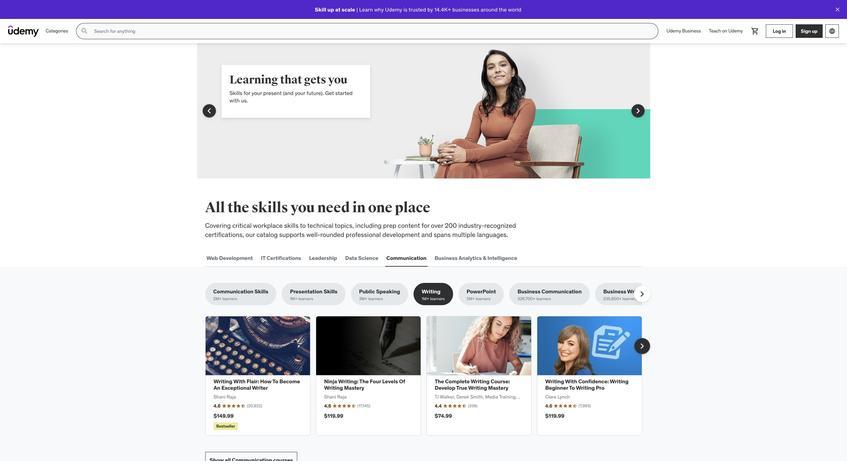 Task type: vqa. For each thing, say whether or not it's contained in the screenshot.
the clients to the left
no



Task type: describe. For each thing, give the bounding box(es) containing it.
industry-
[[459, 222, 485, 230]]

skill up at scale | learn why udemy is trusted by 14.4k+ businesses around the world
[[315, 6, 522, 13]]

learners inside powerpoint 2m+ learners
[[476, 297, 491, 302]]

present
[[263, 90, 282, 96]]

certifications
[[267, 255, 301, 262]]

submit search image
[[81, 27, 89, 35]]

beginner
[[546, 385, 569, 392]]

public speaking 3m+ learners
[[359, 288, 400, 302]]

gets
[[304, 73, 326, 87]]

data science
[[346, 255, 379, 262]]

categories
[[46, 28, 68, 34]]

|
[[357, 6, 358, 13]]

0 vertical spatial skills
[[252, 199, 288, 217]]

1 vertical spatial in
[[353, 199, 366, 217]]

it
[[261, 255, 266, 262]]

catalog
[[257, 231, 278, 239]]

categories button
[[42, 23, 72, 39]]

that
[[280, 73, 302, 87]]

web development
[[207, 255, 253, 262]]

learners for business communication
[[537, 297, 552, 302]]

web
[[207, 255, 218, 262]]

ninja writing: the four levels of writing mastery
[[324, 378, 406, 392]]

carousel element containing learning that gets you
[[197, 43, 651, 179]]

to
[[300, 222, 306, 230]]

complete
[[446, 378, 470, 385]]

by
[[428, 6, 433, 13]]

an
[[214, 385, 221, 392]]

including
[[356, 222, 382, 230]]

learners for presentation skills
[[299, 297, 313, 302]]

why
[[375, 6, 384, 13]]

learning
[[230, 73, 278, 87]]

log
[[774, 28, 782, 34]]

around
[[481, 6, 498, 13]]

communication skills 2m+ learners
[[213, 288, 269, 302]]

Search for anything text field
[[93, 25, 651, 37]]

future).
[[307, 90, 324, 96]]

1 your from the left
[[252, 90, 262, 96]]

business analytics & intelligence
[[435, 255, 518, 262]]

flair:
[[247, 378, 259, 385]]

teach on udemy
[[710, 28, 744, 34]]

2m+ inside communication skills 2m+ learners
[[213, 297, 222, 302]]

up for sign
[[813, 28, 818, 34]]

200
[[445, 222, 457, 230]]

writing inside business writing 235,600+ learners
[[628, 288, 647, 295]]

over
[[431, 222, 444, 230]]

how
[[260, 378, 272, 385]]

all the skills you need in one place
[[205, 199, 431, 217]]

data
[[346, 255, 357, 262]]

supports
[[280, 231, 305, 239]]

prep
[[384, 222, 397, 230]]

business left the teach
[[683, 28, 702, 34]]

communication inside business communication 326,700+ learners
[[542, 288, 582, 295]]

shopping cart with 0 items image
[[752, 27, 760, 35]]

presentation
[[290, 288, 323, 295]]

all
[[205, 199, 225, 217]]

trusted
[[409, 6, 426, 13]]

spans
[[434, 231, 451, 239]]

science
[[359, 255, 379, 262]]

sign up link
[[796, 24, 824, 38]]

true
[[457, 385, 468, 392]]

skills inside the covering critical workplace skills to technical topics, including prep content for over 200 industry-recognized certifications, our catalog supports well-rounded professional development and spans multiple languages.
[[284, 222, 299, 230]]

business communication 326,700+ learners
[[518, 288, 582, 302]]

languages.
[[478, 231, 509, 239]]

sign up
[[802, 28, 818, 34]]

carousel element containing writing with flair: how to become an exceptional writer
[[205, 317, 651, 436]]

teach
[[710, 28, 722, 34]]

covering critical workplace skills to technical topics, including prep content for over 200 industry-recognized certifications, our catalog supports well-rounded professional development and spans multiple languages.
[[205, 222, 517, 239]]

writing inside writing 1m+ learners
[[422, 288, 441, 295]]

public
[[359, 288, 375, 295]]

development
[[383, 231, 420, 239]]

skills for presentation
[[324, 288, 338, 295]]

the inside ninja writing: the four levels of writing mastery
[[360, 378, 369, 385]]

learners for communication skills
[[223, 297, 237, 302]]

log in
[[774, 28, 787, 34]]

one
[[368, 199, 393, 217]]

it certifications
[[261, 255, 301, 262]]

teach on udemy link
[[706, 23, 748, 39]]

communication button
[[385, 250, 428, 266]]

writer
[[252, 385, 268, 392]]

presentation skills 1m+ learners
[[290, 288, 338, 302]]

1 horizontal spatial in
[[783, 28, 787, 34]]

topics,
[[335, 222, 354, 230]]

exceptional
[[222, 385, 251, 392]]

confidence:
[[579, 378, 609, 385]]

(and
[[283, 90, 294, 96]]

mastery for the
[[344, 385, 365, 392]]

1m+ inside presentation skills 1m+ learners
[[290, 297, 298, 302]]

14.4k+
[[435, 6, 452, 13]]

learn
[[360, 6, 373, 13]]

log in link
[[767, 24, 794, 38]]

on
[[723, 28, 728, 34]]

started
[[336, 90, 353, 96]]

powerpoint 2m+ learners
[[467, 288, 496, 302]]

web development button
[[205, 250, 254, 266]]

is
[[404, 6, 408, 13]]



Task type: locate. For each thing, give the bounding box(es) containing it.
learning that gets you skills for your present (and your future). get started with us.
[[230, 73, 353, 104]]

with left flair:
[[234, 378, 246, 385]]

at
[[336, 6, 341, 13]]

0 horizontal spatial 2m+
[[213, 297, 222, 302]]

0 vertical spatial next image
[[637, 289, 648, 300]]

critical
[[233, 222, 252, 230]]

business up 235,600+
[[604, 288, 627, 295]]

learners for public speaking
[[369, 297, 383, 302]]

your down learning
[[252, 90, 262, 96]]

skills inside communication skills 2m+ learners
[[255, 288, 269, 295]]

choose a language image
[[830, 28, 836, 35]]

you
[[328, 73, 348, 87], [291, 199, 315, 217]]

skills right "presentation"
[[324, 288, 338, 295]]

2 your from the left
[[295, 90, 306, 96]]

1 horizontal spatial the
[[499, 6, 507, 13]]

mastery for writing
[[489, 385, 509, 392]]

0 horizontal spatial your
[[252, 90, 262, 96]]

writing with flair: how to become an exceptional writer link
[[214, 378, 300, 392]]

2 mastery from the left
[[489, 385, 509, 392]]

1 horizontal spatial the
[[435, 378, 444, 385]]

next image
[[637, 289, 648, 300], [637, 341, 648, 352]]

0 horizontal spatial for
[[244, 90, 250, 96]]

analytics
[[459, 255, 482, 262]]

close image
[[835, 6, 842, 13]]

1 horizontal spatial udemy
[[667, 28, 682, 34]]

2 learners from the left
[[299, 297, 313, 302]]

covering
[[205, 222, 231, 230]]

course:
[[491, 378, 510, 385]]

up inside sign up link
[[813, 28, 818, 34]]

6 learners from the left
[[537, 297, 552, 302]]

business for business communication 326,700+ learners
[[518, 288, 541, 295]]

skills
[[230, 90, 243, 96], [255, 288, 269, 295], [324, 288, 338, 295]]

writing with confidence: writing beginner to writing pro link
[[546, 378, 629, 392]]

of
[[400, 378, 406, 385]]

skills inside presentation skills 1m+ learners
[[324, 288, 338, 295]]

in
[[783, 28, 787, 34], [353, 199, 366, 217]]

to right 'beginner'
[[570, 385, 575, 392]]

previous image
[[204, 106, 215, 116]]

sign
[[802, 28, 812, 34]]

to inside writing with confidence: writing beginner to writing pro
[[570, 385, 575, 392]]

skill
[[315, 6, 327, 13]]

1 with from the left
[[234, 378, 246, 385]]

learners inside business communication 326,700+ learners
[[537, 297, 552, 302]]

next image inside topic filters element
[[637, 289, 648, 300]]

1 horizontal spatial your
[[295, 90, 306, 96]]

recognized
[[485, 222, 517, 230]]

0 horizontal spatial mastery
[[344, 385, 365, 392]]

with
[[230, 97, 240, 104]]

well-
[[307, 231, 321, 239]]

0 vertical spatial carousel element
[[197, 43, 651, 179]]

1 learners from the left
[[223, 297, 237, 302]]

business writing 235,600+ learners
[[604, 288, 647, 302]]

2 horizontal spatial udemy
[[729, 28, 744, 34]]

with for confidence:
[[566, 378, 578, 385]]

3 learners from the left
[[369, 297, 383, 302]]

4 learners from the left
[[431, 297, 445, 302]]

0 horizontal spatial skills
[[230, 90, 243, 96]]

you up the started
[[328, 73, 348, 87]]

1 horizontal spatial for
[[422, 222, 430, 230]]

four
[[370, 378, 381, 385]]

2 horizontal spatial skills
[[324, 288, 338, 295]]

up for skill
[[328, 6, 334, 13]]

technical
[[308, 222, 334, 230]]

the complete writing course: develop true writing mastery
[[435, 378, 510, 392]]

business inside business writing 235,600+ learners
[[604, 288, 627, 295]]

1 horizontal spatial 1m+
[[422, 297, 430, 302]]

1 vertical spatial next image
[[637, 341, 648, 352]]

your right "(and"
[[295, 90, 306, 96]]

business
[[683, 28, 702, 34], [435, 255, 458, 262], [518, 288, 541, 295], [604, 288, 627, 295]]

learners inside writing 1m+ learners
[[431, 297, 445, 302]]

next image for topic filters element
[[637, 289, 648, 300]]

1 horizontal spatial mastery
[[489, 385, 509, 392]]

next image for "carousel" element containing writing with flair: how to become an exceptional writer
[[637, 341, 648, 352]]

develop
[[435, 385, 456, 392]]

get
[[325, 90, 334, 96]]

learners inside public speaking 3m+ learners
[[369, 297, 383, 302]]

for up and
[[422, 222, 430, 230]]

it certifications button
[[260, 250, 303, 266]]

skills
[[252, 199, 288, 217], [284, 222, 299, 230]]

carousel element
[[197, 43, 651, 179], [205, 317, 651, 436]]

1 vertical spatial skills
[[284, 222, 299, 230]]

powerpoint
[[467, 288, 496, 295]]

0 vertical spatial in
[[783, 28, 787, 34]]

for up us.
[[244, 90, 250, 96]]

learners inside presentation skills 1m+ learners
[[299, 297, 313, 302]]

skills for communication
[[255, 288, 269, 295]]

the
[[499, 6, 507, 13], [228, 199, 249, 217]]

communication for communication
[[387, 255, 427, 262]]

communication for communication skills 2m+ learners
[[213, 288, 254, 295]]

become
[[280, 378, 300, 385]]

for
[[244, 90, 250, 96], [422, 222, 430, 230]]

writing:
[[338, 378, 359, 385]]

you up to
[[291, 199, 315, 217]]

next image
[[633, 106, 644, 116]]

you inside learning that gets you skills for your present (and your future). get started with us.
[[328, 73, 348, 87]]

1 horizontal spatial 2m+
[[467, 297, 475, 302]]

0 horizontal spatial the
[[228, 199, 249, 217]]

1 vertical spatial you
[[291, 199, 315, 217]]

2m+
[[213, 297, 222, 302], [467, 297, 475, 302]]

the left complete
[[435, 378, 444, 385]]

0 horizontal spatial udemy
[[385, 6, 403, 13]]

world
[[509, 6, 522, 13]]

business for business analytics & intelligence
[[435, 255, 458, 262]]

communication inside communication skills 2m+ learners
[[213, 288, 254, 295]]

to inside writing with flair: how to become an exceptional writer
[[273, 378, 279, 385]]

for inside the covering critical workplace skills to technical topics, including prep content for over 200 industry-recognized certifications, our catalog supports well-rounded professional development and spans multiple languages.
[[422, 222, 430, 230]]

skills up workplace
[[252, 199, 288, 217]]

1 2m+ from the left
[[213, 297, 222, 302]]

workplace
[[253, 222, 283, 230]]

skills inside learning that gets you skills for your present (and your future). get started with us.
[[230, 90, 243, 96]]

0 horizontal spatial to
[[273, 378, 279, 385]]

with
[[234, 378, 246, 385], [566, 378, 578, 385]]

1 horizontal spatial you
[[328, 73, 348, 87]]

0 vertical spatial for
[[244, 90, 250, 96]]

speaking
[[376, 288, 400, 295]]

multiple
[[453, 231, 476, 239]]

learners for business writing
[[623, 297, 638, 302]]

writing 1m+ learners
[[422, 288, 445, 302]]

skills up supports
[[284, 222, 299, 230]]

mastery inside ninja writing: the four levels of writing mastery
[[344, 385, 365, 392]]

1 mastery from the left
[[344, 385, 365, 392]]

topic filters element
[[205, 283, 655, 306]]

0 horizontal spatial the
[[360, 378, 369, 385]]

writing inside ninja writing: the four levels of writing mastery
[[324, 385, 343, 392]]

professional
[[346, 231, 381, 239]]

business inside business communication 326,700+ learners
[[518, 288, 541, 295]]

with inside writing with flair: how to become an exceptional writer
[[234, 378, 246, 385]]

3m+
[[359, 297, 368, 302]]

certifications,
[[205, 231, 244, 239]]

you for skills
[[291, 199, 315, 217]]

udemy business link
[[663, 23, 706, 39]]

0 horizontal spatial up
[[328, 6, 334, 13]]

skills up with at the top of the page
[[230, 90, 243, 96]]

communication
[[387, 255, 427, 262], [213, 288, 254, 295], [542, 288, 582, 295]]

0 horizontal spatial in
[[353, 199, 366, 217]]

1 horizontal spatial to
[[570, 385, 575, 392]]

udemy business
[[667, 28, 702, 34]]

business up 326,700+
[[518, 288, 541, 295]]

with for flair:
[[234, 378, 246, 385]]

with left 'confidence:'
[[566, 378, 578, 385]]

0 vertical spatial you
[[328, 73, 348, 87]]

2 the from the left
[[435, 378, 444, 385]]

business down spans
[[435, 255, 458, 262]]

in up including
[[353, 199, 366, 217]]

communication inside communication button
[[387, 255, 427, 262]]

udemy image
[[8, 25, 39, 37]]

2 1m+ from the left
[[422, 297, 430, 302]]

1 vertical spatial up
[[813, 28, 818, 34]]

2 2m+ from the left
[[467, 297, 475, 302]]

development
[[219, 255, 253, 262]]

the left 'world'
[[499, 6, 507, 13]]

us.
[[241, 97, 248, 104]]

writing
[[422, 288, 441, 295], [628, 288, 647, 295], [214, 378, 233, 385], [471, 378, 490, 385], [546, 378, 565, 385], [610, 378, 629, 385], [324, 385, 343, 392], [469, 385, 488, 392], [577, 385, 595, 392]]

7 learners from the left
[[623, 297, 638, 302]]

for inside learning that gets you skills for your present (and your future). get started with us.
[[244, 90, 250, 96]]

mastery inside the complete writing course: develop true writing mastery
[[489, 385, 509, 392]]

1 1m+ from the left
[[290, 297, 298, 302]]

you for gets
[[328, 73, 348, 87]]

business inside button
[[435, 255, 458, 262]]

1 next image from the top
[[637, 289, 648, 300]]

1 the from the left
[[360, 378, 369, 385]]

writing with confidence: writing beginner to writing pro
[[546, 378, 629, 392]]

1 horizontal spatial communication
[[387, 255, 427, 262]]

2 horizontal spatial communication
[[542, 288, 582, 295]]

0 horizontal spatial with
[[234, 378, 246, 385]]

with inside writing with confidence: writing beginner to writing pro
[[566, 378, 578, 385]]

in right log
[[783, 28, 787, 34]]

learners inside business writing 235,600+ learners
[[623, 297, 638, 302]]

1 horizontal spatial with
[[566, 378, 578, 385]]

the left four
[[360, 378, 369, 385]]

326,700+
[[518, 297, 536, 302]]

the
[[360, 378, 369, 385], [435, 378, 444, 385]]

need
[[318, 199, 350, 217]]

0 horizontal spatial 1m+
[[290, 297, 298, 302]]

0 vertical spatial the
[[499, 6, 507, 13]]

business analytics & intelligence button
[[434, 250, 519, 266]]

business for business writing 235,600+ learners
[[604, 288, 627, 295]]

0 horizontal spatial you
[[291, 199, 315, 217]]

0 vertical spatial up
[[328, 6, 334, 13]]

learners
[[223, 297, 237, 302], [299, 297, 313, 302], [369, 297, 383, 302], [431, 297, 445, 302], [476, 297, 491, 302], [537, 297, 552, 302], [623, 297, 638, 302]]

1m+
[[290, 297, 298, 302], [422, 297, 430, 302]]

2m+ inside powerpoint 2m+ learners
[[467, 297, 475, 302]]

ninja writing: the four levels of writing mastery link
[[324, 378, 406, 392]]

1m+ inside writing 1m+ learners
[[422, 297, 430, 302]]

2 next image from the top
[[637, 341, 648, 352]]

to right how
[[273, 378, 279, 385]]

learners inside communication skills 2m+ learners
[[223, 297, 237, 302]]

rounded
[[321, 231, 345, 239]]

skills down it
[[255, 288, 269, 295]]

the inside the complete writing course: develop true writing mastery
[[435, 378, 444, 385]]

and
[[422, 231, 433, 239]]

2 with from the left
[[566, 378, 578, 385]]

&
[[483, 255, 487, 262]]

writing inside writing with flair: how to become an exceptional writer
[[214, 378, 233, 385]]

up right sign
[[813, 28, 818, 34]]

businesses
[[453, 6, 480, 13]]

intelligence
[[488, 255, 518, 262]]

data science button
[[344, 250, 380, 266]]

0 horizontal spatial communication
[[213, 288, 254, 295]]

the up critical
[[228, 199, 249, 217]]

the complete writing course: develop true writing mastery link
[[435, 378, 510, 392]]

1 vertical spatial for
[[422, 222, 430, 230]]

up left 'at'
[[328, 6, 334, 13]]

1 horizontal spatial up
[[813, 28, 818, 34]]

5 learners from the left
[[476, 297, 491, 302]]

1 vertical spatial carousel element
[[205, 317, 651, 436]]

1 horizontal spatial skills
[[255, 288, 269, 295]]

1 vertical spatial the
[[228, 199, 249, 217]]



